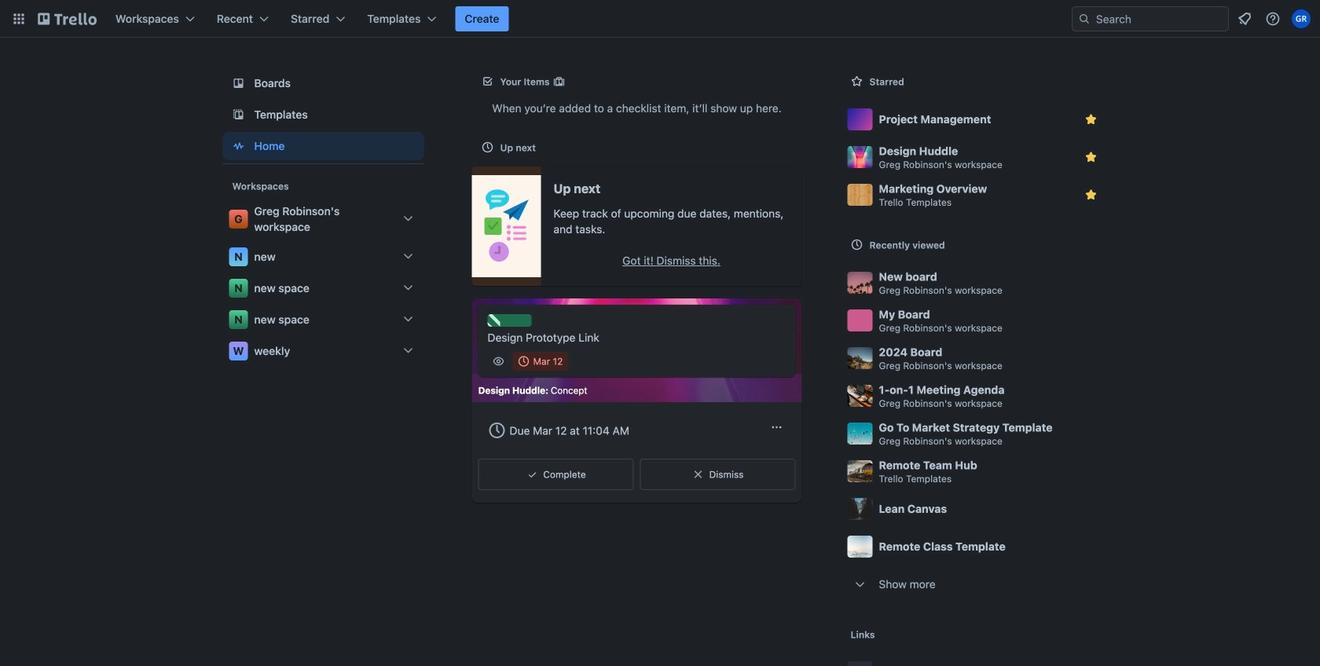 Task type: locate. For each thing, give the bounding box(es) containing it.
primary element
[[0, 0, 1320, 38]]

0 notifications image
[[1235, 9, 1254, 28]]

back to home image
[[38, 6, 97, 31]]

click to unstar marketing overview. it will be removed from your starred list. image
[[1083, 187, 1099, 203]]

search image
[[1078, 13, 1091, 25]]



Task type: vqa. For each thing, say whether or not it's contained in the screenshot.
May
no



Task type: describe. For each thing, give the bounding box(es) containing it.
Search field
[[1091, 8, 1228, 30]]

template board image
[[229, 105, 248, 124]]

click to unstar project management. it will be removed from your starred list. image
[[1083, 112, 1099, 127]]

greg robinson (gregrobinson96) image
[[1292, 9, 1311, 28]]

click to unstar design huddle . it will be removed from your starred list. image
[[1083, 149, 1099, 165]]

color: green, title: none image
[[488, 314, 532, 327]]

open information menu image
[[1265, 11, 1281, 27]]

board image
[[229, 74, 248, 93]]

home image
[[229, 137, 248, 156]]



